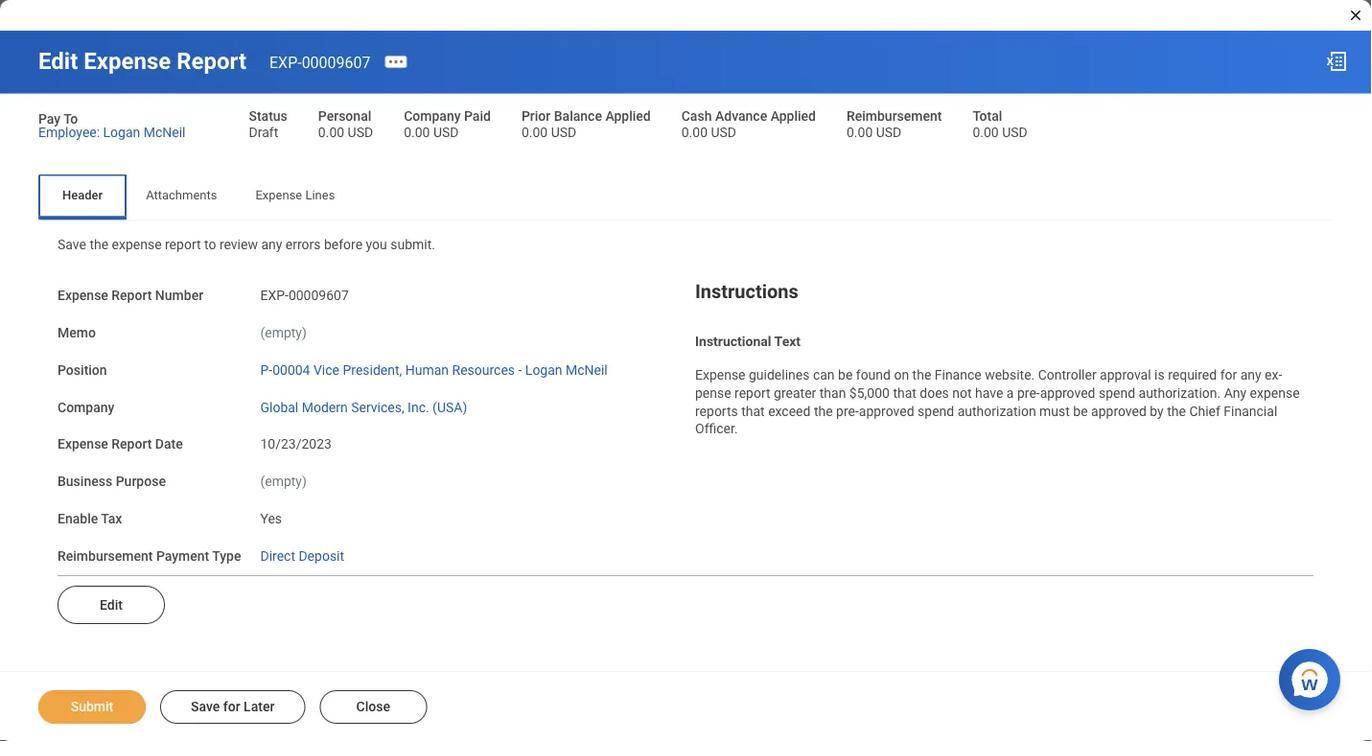Task type: describe. For each thing, give the bounding box(es) containing it.
close
[[356, 699, 390, 715]]

inc.
[[408, 399, 429, 415]]

instructions button
[[695, 280, 799, 303]]

position
[[58, 362, 107, 378]]

for inside button
[[223, 699, 240, 715]]

report for number
[[112, 288, 152, 304]]

yes
[[260, 511, 282, 527]]

exp-00009607 link
[[270, 53, 371, 71]]

deposit
[[299, 548, 344, 564]]

pay
[[38, 111, 61, 127]]

exceed
[[768, 403, 811, 419]]

global modern services, inc. (usa) link
[[260, 395, 467, 415]]

enable
[[58, 511, 98, 527]]

0 horizontal spatial expense
[[112, 236, 162, 252]]

expense guidelines can be found on the finance website. controller approval is required for any ex pense report greater than $5,000 that does not have a pre-approved spend authorization. any expense reports that exceed the pre-approved spend authorization must be approved by the chief financial officer.
[[695, 367, 1304, 437]]

reimbursement for 0.00
[[847, 108, 942, 124]]

required
[[1168, 367, 1217, 383]]

0 vertical spatial logan
[[103, 124, 140, 140]]

than
[[820, 385, 846, 401]]

usd inside total 0.00 usd
[[1002, 124, 1028, 140]]

expense report number element
[[260, 276, 349, 305]]

0 horizontal spatial spend
[[918, 403, 955, 419]]

reimbursement payment type
[[58, 548, 241, 564]]

submit button
[[38, 691, 146, 724]]

review
[[220, 236, 258, 252]]

employee: logan mcneil
[[38, 124, 186, 140]]

0.00 inside cash advance applied 0.00 usd
[[682, 124, 708, 140]]

submit
[[71, 699, 113, 715]]

0 vertical spatial any
[[261, 236, 282, 252]]

services,
[[351, 399, 404, 415]]

usd inside personal 0.00 usd
[[348, 124, 373, 140]]

0 vertical spatial spend
[[1099, 385, 1136, 401]]

status draft
[[249, 108, 288, 140]]

exp-00009607 for the expense report number element
[[260, 288, 349, 304]]

1 vertical spatial pre-
[[836, 403, 859, 419]]

0 vertical spatial mcneil
[[144, 124, 186, 140]]

export to excel image
[[1326, 50, 1349, 73]]

personal
[[318, 108, 371, 124]]

0 vertical spatial that
[[893, 385, 917, 401]]

controller
[[1038, 367, 1097, 383]]

for inside expense guidelines can be found on the finance website. controller approval is required for any ex pense report greater than $5,000 that does not have a pre-approved spend authorization. any expense reports that exceed the pre-approved spend authorization must be approved by the chief financial officer.
[[1221, 367, 1238, 383]]

paid
[[464, 108, 491, 124]]

any
[[1224, 385, 1247, 401]]

0.00 inside personal 0.00 usd
[[318, 124, 344, 140]]

edit button
[[58, 586, 165, 624]]

enable tax
[[58, 511, 122, 527]]

employee: logan mcneil link
[[38, 120, 186, 140]]

approval
[[1100, 367, 1152, 383]]

draft
[[249, 124, 278, 140]]

approved down controller on the right of page
[[1040, 385, 1096, 401]]

close edit expense report image
[[1349, 8, 1364, 23]]

guidelines
[[749, 367, 810, 383]]

company for company
[[58, 399, 114, 415]]

not
[[953, 385, 972, 401]]

save for save the expense report to review any errors before you submit.
[[58, 236, 86, 252]]

instructional text
[[695, 334, 801, 350]]

errors
[[286, 236, 321, 252]]

authorization.
[[1139, 385, 1221, 401]]

expense for expense report date
[[58, 436, 108, 452]]

direct
[[260, 548, 295, 564]]

p-
[[260, 362, 273, 378]]

total 0.00 usd
[[973, 108, 1028, 140]]

p-00004 vice president, human resources - logan mcneil link
[[260, 358, 608, 378]]

0 vertical spatial report
[[177, 47, 246, 75]]

applied for prior balance applied
[[606, 108, 651, 124]]

number
[[155, 288, 203, 304]]

president,
[[343, 362, 402, 378]]

memo
[[58, 325, 96, 341]]

officer.
[[695, 421, 738, 437]]

exp-00009607 for exp-00009607 link
[[270, 53, 371, 71]]

personal 0.00 usd
[[318, 108, 373, 140]]

to
[[64, 111, 78, 127]]

global
[[260, 399, 299, 415]]

financial
[[1224, 403, 1278, 419]]

exp- for the expense report number element
[[260, 288, 289, 304]]

enable tax element
[[260, 499, 282, 528]]

(usa)
[[433, 399, 467, 415]]

usd inside "company paid 0.00 usd"
[[433, 124, 459, 140]]

status
[[249, 108, 288, 124]]

cash advance applied 0.00 usd
[[682, 108, 816, 140]]

greater
[[774, 385, 817, 401]]

before
[[324, 236, 363, 252]]

close button
[[320, 691, 427, 724]]

edit for edit
[[100, 597, 123, 613]]

prior
[[522, 108, 551, 124]]

finance
[[935, 367, 982, 383]]

1 vertical spatial that
[[742, 403, 765, 419]]

later
[[244, 699, 275, 715]]

website.
[[985, 367, 1035, 383]]

total
[[973, 108, 1003, 124]]

-
[[518, 362, 522, 378]]

expense report number
[[58, 288, 203, 304]]

(empty) for memo
[[260, 325, 307, 341]]

applied for cash advance applied
[[771, 108, 816, 124]]

usd inside prior balance applied 0.00 usd
[[551, 124, 577, 140]]

1 horizontal spatial be
[[1074, 403, 1088, 419]]

pense
[[695, 367, 1283, 401]]



Task type: locate. For each thing, give the bounding box(es) containing it.
the right on at right
[[913, 367, 932, 383]]

2 vertical spatial report
[[112, 436, 152, 452]]

0 horizontal spatial edit
[[38, 47, 78, 75]]

1 vertical spatial company
[[58, 399, 114, 415]]

edit for edit expense report
[[38, 47, 78, 75]]

save for later
[[191, 699, 275, 715]]

report left to
[[165, 236, 201, 252]]

reimbursement left total
[[847, 108, 942, 124]]

company left paid
[[404, 108, 461, 124]]

authorization
[[958, 403, 1036, 419]]

attachments
[[146, 188, 217, 202]]

expense left lines
[[256, 188, 302, 202]]

usd inside cash advance applied 0.00 usd
[[711, 124, 737, 140]]

mcneil up attachments
[[144, 124, 186, 140]]

global modern services, inc. (usa)
[[260, 399, 467, 415]]

spend down does
[[918, 403, 955, 419]]

0 vertical spatial expense
[[112, 236, 162, 252]]

usd
[[348, 124, 373, 140], [433, 124, 459, 140], [551, 124, 577, 140], [711, 124, 737, 140], [876, 124, 902, 140], [1002, 124, 1028, 140]]

direct deposit
[[260, 548, 344, 564]]

1 horizontal spatial expense
[[1250, 385, 1300, 401]]

6 usd from the left
[[1002, 124, 1028, 140]]

lines
[[305, 188, 335, 202]]

0 horizontal spatial logan
[[103, 124, 140, 140]]

edit up pay to
[[38, 47, 78, 75]]

for
[[1221, 367, 1238, 383], [223, 699, 240, 715]]

reports
[[695, 403, 738, 419]]

you
[[366, 236, 387, 252]]

submit.
[[391, 236, 435, 252]]

(empty) for business purpose
[[260, 474, 307, 489]]

1 vertical spatial spend
[[918, 403, 955, 419]]

00009607 up personal
[[302, 53, 371, 71]]

1 usd from the left
[[348, 124, 373, 140]]

human
[[405, 362, 449, 378]]

have
[[975, 385, 1004, 401]]

0 horizontal spatial any
[[261, 236, 282, 252]]

tax
[[101, 511, 122, 527]]

1 vertical spatial (empty)
[[260, 474, 307, 489]]

exp- down save the expense report to review any errors before you submit. on the top left of page
[[260, 288, 289, 304]]

exp- up status
[[270, 53, 302, 71]]

1 vertical spatial 00009607
[[289, 288, 349, 304]]

chief
[[1190, 403, 1221, 419]]

p-00004 vice president, human resources - logan mcneil
[[260, 362, 608, 378]]

logan right - in the left of the page
[[525, 362, 563, 378]]

applied inside prior balance applied 0.00 usd
[[606, 108, 651, 124]]

pre- down than
[[836, 403, 859, 419]]

00009607 for exp-00009607 link
[[302, 53, 371, 71]]

company
[[404, 108, 461, 124], [58, 399, 114, 415]]

pre- right a
[[1018, 385, 1040, 401]]

approved down the approval
[[1092, 403, 1147, 419]]

1 horizontal spatial mcneil
[[566, 362, 608, 378]]

0.00 inside prior balance applied 0.00 usd
[[522, 124, 548, 140]]

any
[[261, 236, 282, 252], [1241, 367, 1262, 383]]

any left ex
[[1241, 367, 1262, 383]]

company paid 0.00 usd
[[404, 108, 491, 140]]

0 vertical spatial 00009607
[[302, 53, 371, 71]]

0 vertical spatial report
[[165, 236, 201, 252]]

purpose
[[116, 474, 166, 489]]

0 horizontal spatial mcneil
[[144, 124, 186, 140]]

1 horizontal spatial company
[[404, 108, 461, 124]]

expense inside expense guidelines can be found on the finance website. controller approval is required for any ex pense report greater than $5,000 that does not have a pre-approved spend authorization. any expense reports that exceed the pre-approved spend authorization must be approved by the chief financial officer.
[[695, 367, 746, 383]]

0 horizontal spatial for
[[223, 699, 240, 715]]

instructions group
[[695, 276, 1314, 456]]

1 horizontal spatial spend
[[1099, 385, 1136, 401]]

1 applied from the left
[[606, 108, 651, 124]]

0.00 inside total 0.00 usd
[[973, 124, 999, 140]]

1 vertical spatial exp-00009607
[[260, 288, 349, 304]]

1 vertical spatial for
[[223, 699, 240, 715]]

expense
[[84, 47, 171, 75], [256, 188, 302, 202], [58, 288, 108, 304], [695, 367, 746, 383], [58, 436, 108, 452]]

0.00 inside "company paid 0.00 usd"
[[404, 124, 430, 140]]

00009607 down errors
[[289, 288, 349, 304]]

exp- for exp-00009607 link
[[270, 53, 302, 71]]

spend
[[1099, 385, 1136, 401], [918, 403, 955, 419]]

0 horizontal spatial be
[[838, 367, 853, 383]]

1 horizontal spatial that
[[893, 385, 917, 401]]

0 horizontal spatial reimbursement
[[58, 548, 153, 564]]

exp-
[[270, 53, 302, 71], [260, 288, 289, 304]]

company down position
[[58, 399, 114, 415]]

must
[[1040, 403, 1070, 419]]

any inside expense guidelines can be found on the finance website. controller approval is required for any ex pense report greater than $5,000 that does not have a pre-approved spend authorization. any expense reports that exceed the pre-approved spend authorization must be approved by the chief financial officer.
[[1241, 367, 1262, 383]]

2 applied from the left
[[771, 108, 816, 124]]

0 vertical spatial pre-
[[1018, 385, 1040, 401]]

1 vertical spatial exp-
[[260, 288, 289, 304]]

can
[[813, 367, 835, 383]]

0 vertical spatial (empty)
[[260, 325, 307, 341]]

exp-00009607 down errors
[[260, 288, 349, 304]]

0 vertical spatial be
[[838, 367, 853, 383]]

0 vertical spatial save
[[58, 236, 86, 252]]

4 usd from the left
[[711, 124, 737, 140]]

balance
[[554, 108, 602, 124]]

1 horizontal spatial pre-
[[1018, 385, 1040, 401]]

expense
[[112, 236, 162, 252], [1250, 385, 1300, 401]]

1 horizontal spatial reimbursement
[[847, 108, 942, 124]]

(empty)
[[260, 325, 307, 341], [260, 474, 307, 489]]

the down "authorization."
[[1167, 403, 1186, 419]]

be
[[838, 367, 853, 383], [1074, 403, 1088, 419]]

reimbursement down tax
[[58, 548, 153, 564]]

0 vertical spatial company
[[404, 108, 461, 124]]

spend down the approval
[[1099, 385, 1136, 401]]

by
[[1150, 403, 1164, 419]]

0 vertical spatial for
[[1221, 367, 1238, 383]]

0 vertical spatial exp-00009607
[[270, 53, 371, 71]]

resources
[[452, 362, 515, 378]]

4 0.00 from the left
[[682, 124, 708, 140]]

exp- inside the expense report number element
[[260, 288, 289, 304]]

1 vertical spatial save
[[191, 699, 220, 715]]

1 horizontal spatial edit
[[100, 597, 123, 613]]

expense report date
[[58, 436, 183, 452]]

expense up business
[[58, 436, 108, 452]]

edit inside button
[[100, 597, 123, 613]]

5 usd from the left
[[876, 124, 902, 140]]

logan
[[103, 124, 140, 140], [525, 362, 563, 378]]

0.00 inside reimbursement 0.00 usd
[[847, 124, 873, 140]]

1 vertical spatial report
[[112, 288, 152, 304]]

be right can
[[838, 367, 853, 383]]

any left errors
[[261, 236, 282, 252]]

2 0.00 from the left
[[404, 124, 430, 140]]

1 horizontal spatial applied
[[771, 108, 816, 124]]

0 horizontal spatial company
[[58, 399, 114, 415]]

edit down reimbursement payment type
[[100, 597, 123, 613]]

does
[[920, 385, 949, 401]]

mcneil right - in the left of the page
[[566, 362, 608, 378]]

prior balance applied 0.00 usd
[[522, 108, 651, 140]]

edit expense report
[[38, 47, 246, 75]]

company inside "company paid 0.00 usd"
[[404, 108, 461, 124]]

0 vertical spatial reimbursement
[[847, 108, 942, 124]]

the down header
[[90, 236, 108, 252]]

1 horizontal spatial for
[[1221, 367, 1238, 383]]

applied right advance
[[771, 108, 816, 124]]

cash
[[682, 108, 712, 124]]

applied right balance
[[606, 108, 651, 124]]

for up any
[[1221, 367, 1238, 383]]

1 vertical spatial report
[[735, 385, 771, 401]]

1 horizontal spatial any
[[1241, 367, 1262, 383]]

expense up expense report number
[[112, 236, 162, 252]]

be right must
[[1074, 403, 1088, 419]]

save left 'later'
[[191, 699, 220, 715]]

logan right employee:
[[103, 124, 140, 140]]

direct deposit link
[[260, 544, 344, 564]]

save for save for later
[[191, 699, 220, 715]]

expense inside tab list
[[256, 188, 302, 202]]

that down on at right
[[893, 385, 917, 401]]

business purpose
[[58, 474, 166, 489]]

0 horizontal spatial pre-
[[836, 403, 859, 419]]

edit expense report main content
[[0, 31, 1372, 741]]

header
[[62, 188, 103, 202]]

tab list inside edit expense report "main content"
[[38, 174, 1333, 220]]

instructional
[[695, 334, 772, 350]]

1 vertical spatial any
[[1241, 367, 1262, 383]]

for left 'later'
[[223, 699, 240, 715]]

1 0.00 from the left
[[318, 124, 344, 140]]

expense down ex
[[1250, 385, 1300, 401]]

ex
[[1265, 367, 1283, 383]]

expense report date element
[[260, 425, 332, 453]]

reimbursement 0.00 usd
[[847, 108, 942, 140]]

1 horizontal spatial logan
[[525, 362, 563, 378]]

workday assistant region
[[1279, 642, 1349, 711]]

report
[[165, 236, 201, 252], [735, 385, 771, 401]]

usd inside reimbursement 0.00 usd
[[876, 124, 902, 140]]

1 vertical spatial logan
[[525, 362, 563, 378]]

2 usd from the left
[[433, 124, 459, 140]]

expense up memo on the top left of the page
[[58, 288, 108, 304]]

advance
[[715, 108, 767, 124]]

1 vertical spatial be
[[1074, 403, 1088, 419]]

action bar region
[[0, 671, 1372, 741]]

1 vertical spatial mcneil
[[566, 362, 608, 378]]

1 (empty) from the top
[[260, 325, 307, 341]]

tab list containing header
[[38, 174, 1333, 220]]

report
[[177, 47, 246, 75], [112, 288, 152, 304], [112, 436, 152, 452]]

00004
[[273, 362, 310, 378]]

expense inside expense guidelines can be found on the finance website. controller approval is required for any ex pense report greater than $5,000 that does not have a pre-approved spend authorization. any expense reports that exceed the pre-approved spend authorization must be approved by the chief financial officer.
[[1250, 385, 1300, 401]]

1 vertical spatial reimbursement
[[58, 548, 153, 564]]

report inside expense guidelines can be found on the finance website. controller approval is required for any ex pense report greater than $5,000 that does not have a pre-approved spend authorization. any expense reports that exceed the pre-approved spend authorization must be approved by the chief financial officer.
[[735, 385, 771, 401]]

2 (empty) from the top
[[260, 474, 307, 489]]

10/23/2023
[[260, 436, 332, 452]]

the down than
[[814, 403, 833, 419]]

date
[[155, 436, 183, 452]]

expense down instructional
[[695, 367, 746, 383]]

that left exceed
[[742, 403, 765, 419]]

expense for expense lines
[[256, 188, 302, 202]]

expense lines
[[256, 188, 335, 202]]

applied
[[606, 108, 651, 124], [771, 108, 816, 124]]

edit
[[38, 47, 78, 75], [100, 597, 123, 613]]

6 0.00 from the left
[[973, 124, 999, 140]]

1 horizontal spatial report
[[735, 385, 771, 401]]

mcneil
[[144, 124, 186, 140], [566, 362, 608, 378]]

1 horizontal spatial save
[[191, 699, 220, 715]]

type
[[212, 548, 241, 564]]

00009607 for the expense report number element
[[289, 288, 349, 304]]

1 vertical spatial expense
[[1250, 385, 1300, 401]]

report for date
[[112, 436, 152, 452]]

found
[[856, 367, 891, 383]]

save down header
[[58, 236, 86, 252]]

a
[[1007, 385, 1014, 401]]

0 vertical spatial edit
[[38, 47, 78, 75]]

3 usd from the left
[[551, 124, 577, 140]]

is
[[1155, 367, 1165, 383]]

business
[[58, 474, 112, 489]]

approved
[[1040, 385, 1096, 401], [859, 403, 915, 419], [1092, 403, 1147, 419]]

reimbursement for payment
[[58, 548, 153, 564]]

0 horizontal spatial report
[[165, 236, 201, 252]]

expense for expense guidelines can be found on the finance website. controller approval is required for any ex pense report greater than $5,000 that does not have a pre-approved spend authorization. any expense reports that exceed the pre-approved spend authorization must be approved by the chief financial officer.
[[695, 367, 746, 383]]

3 0.00 from the left
[[522, 124, 548, 140]]

reimbursement
[[847, 108, 942, 124], [58, 548, 153, 564]]

applied inside cash advance applied 0.00 usd
[[771, 108, 816, 124]]

employee:
[[38, 124, 100, 140]]

00009607 inside the expense report number element
[[289, 288, 349, 304]]

tab list
[[38, 174, 1333, 220]]

1 vertical spatial edit
[[100, 597, 123, 613]]

0 horizontal spatial save
[[58, 236, 86, 252]]

expense up employee: logan mcneil link
[[84, 47, 171, 75]]

expense for expense report number
[[58, 288, 108, 304]]

pay to
[[38, 111, 78, 127]]

0 horizontal spatial that
[[742, 403, 765, 419]]

company for company paid 0.00 usd
[[404, 108, 461, 124]]

00009607
[[302, 53, 371, 71], [289, 288, 349, 304]]

edit expense report dialog
[[0, 0, 1372, 741]]

report down guidelines
[[735, 385, 771, 401]]

modern
[[302, 399, 348, 415]]

(empty) up enable tax element
[[260, 474, 307, 489]]

save inside button
[[191, 699, 220, 715]]

$5,000
[[850, 385, 890, 401]]

text
[[775, 334, 801, 350]]

exp-00009607 up personal
[[270, 53, 371, 71]]

5 0.00 from the left
[[847, 124, 873, 140]]

save for later button
[[160, 691, 305, 724]]

0 horizontal spatial applied
[[606, 108, 651, 124]]

0 vertical spatial exp-
[[270, 53, 302, 71]]

approved down $5,000
[[859, 403, 915, 419]]

(empty) up 00004
[[260, 325, 307, 341]]



Task type: vqa. For each thing, say whether or not it's contained in the screenshot.
1st review:
no



